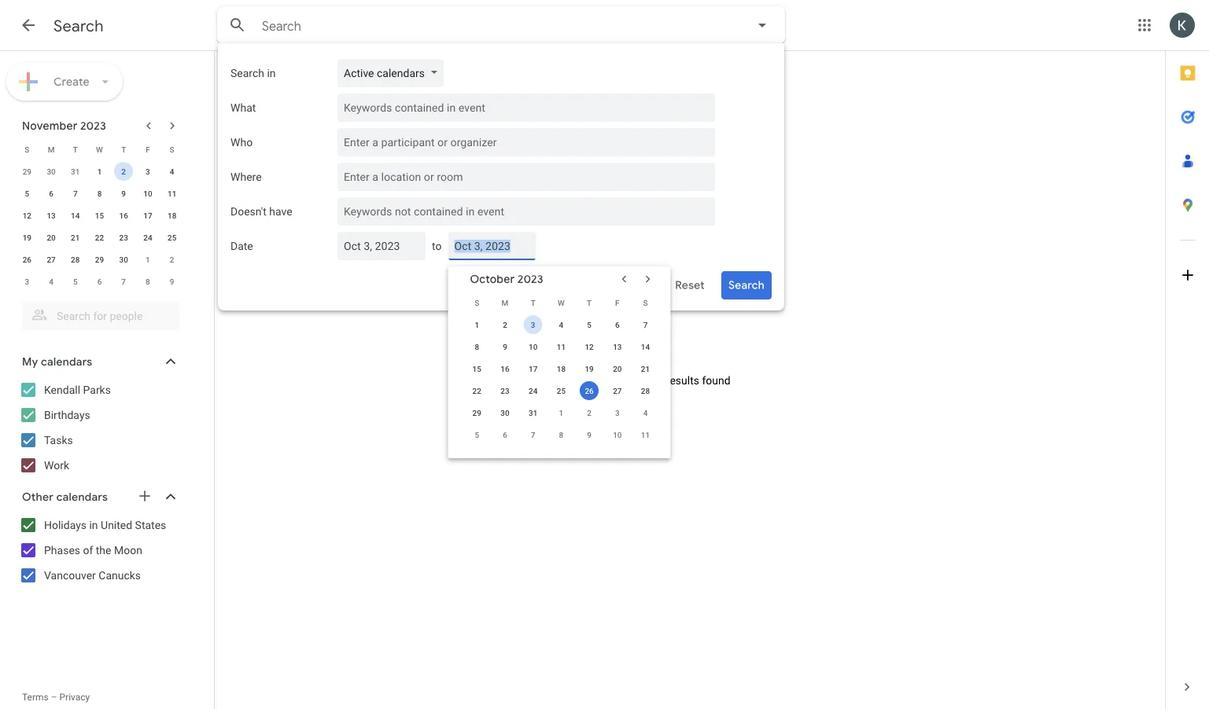 Task type: locate. For each thing, give the bounding box(es) containing it.
25 inside october 2023 grid
[[557, 386, 566, 396]]

phases
[[44, 544, 80, 557]]

december 9 element
[[163, 272, 182, 291]]

None search field
[[0, 296, 195, 331]]

11 up "december 2" element
[[168, 189, 177, 198]]

0 horizontal spatial 17
[[143, 211, 152, 220]]

10 inside row
[[529, 342, 538, 352]]

17 element up 31 element
[[524, 360, 543, 379]]

0 horizontal spatial 21 element
[[66, 228, 85, 247]]

16 inside november 2023 grid
[[119, 211, 128, 220]]

0 vertical spatial 18
[[168, 211, 177, 220]]

privacy link
[[59, 693, 90, 704]]

16 down 2 cell at top left
[[119, 211, 128, 220]]

november 5 element
[[468, 426, 487, 445]]

calendars for other calendars
[[56, 491, 108, 504]]

24 element
[[138, 228, 157, 247], [524, 382, 543, 401]]

10 down 3 cell
[[529, 342, 538, 352]]

20 up december 4 element
[[47, 233, 56, 242]]

27 up november 3 element
[[613, 386, 622, 396]]

22 up november 5 element
[[473, 386, 482, 396]]

0 horizontal spatial 28 element
[[66, 250, 85, 269]]

31 inside november 2023 grid
[[71, 167, 80, 176]]

23 element up november 6 element
[[496, 382, 515, 401]]

1 horizontal spatial 24
[[529, 386, 538, 396]]

28 element up november 4 element
[[636, 382, 655, 401]]

12 inside november 2023 grid
[[23, 211, 32, 220]]

8
[[97, 189, 102, 198], [146, 277, 150, 287], [475, 342, 479, 352], [559, 431, 564, 440]]

24 inside november 2023 grid
[[143, 233, 152, 242]]

28 up december 5 element
[[71, 255, 80, 264]]

0 vertical spatial 25
[[168, 233, 177, 242]]

0 vertical spatial 31
[[71, 167, 80, 176]]

2 up december 9 element
[[170, 255, 174, 264]]

holidays in united states
[[44, 519, 166, 532]]

9
[[121, 189, 126, 198], [170, 277, 174, 287], [503, 342, 508, 352], [587, 431, 592, 440]]

terms link
[[22, 693, 49, 704]]

11 element up november 1 element
[[552, 338, 571, 357]]

20 inside october 2023 grid
[[613, 364, 622, 374]]

0 horizontal spatial 26
[[23, 255, 32, 264]]

Keywords not contained in event text field
[[344, 198, 703, 226]]

calendars up kendall
[[41, 355, 92, 369]]

14 element up 'no'
[[636, 338, 655, 357]]

10 element down 3 cell
[[524, 338, 543, 357]]

1 horizontal spatial 26
[[585, 386, 594, 396]]

0 horizontal spatial 19 element
[[18, 228, 36, 247]]

27 element inside october 2023 grid
[[608, 382, 627, 401]]

calendars
[[377, 67, 425, 79], [41, 355, 92, 369], [56, 491, 108, 504]]

of
[[83, 544, 93, 557]]

my calendars button
[[3, 349, 195, 375]]

row
[[15, 139, 184, 161], [15, 161, 184, 183], [15, 183, 184, 205], [15, 205, 184, 227], [15, 227, 184, 249], [15, 249, 184, 271], [15, 271, 184, 293], [463, 292, 660, 314], [463, 314, 660, 336], [463, 336, 660, 358], [463, 358, 660, 380], [463, 380, 660, 402], [463, 402, 660, 424], [463, 424, 660, 446]]

0 vertical spatial 16
[[119, 211, 128, 220]]

18 element up "december 2" element
[[163, 206, 182, 225]]

23 up december 7 element
[[119, 233, 128, 242]]

1 horizontal spatial 20
[[613, 364, 622, 374]]

29 up november 5 element
[[473, 409, 482, 418]]

21 element up december 5 element
[[66, 228, 85, 247]]

15
[[95, 211, 104, 220], [473, 364, 482, 374]]

f inside november 2023 grid
[[146, 145, 150, 154]]

search image
[[222, 9, 253, 41]]

29 for 29 element to the top
[[95, 255, 104, 264]]

15 inside october 2023 grid
[[473, 364, 482, 374]]

19 inside november 2023 grid
[[23, 233, 32, 242]]

0 horizontal spatial 22
[[95, 233, 104, 242]]

20
[[47, 233, 56, 242], [613, 364, 622, 374]]

w inside october 2023 grid
[[558, 298, 565, 308]]

31 for 31 element
[[529, 409, 538, 418]]

27 element up november 3 element
[[608, 382, 627, 401]]

–
[[51, 693, 57, 704]]

0 vertical spatial w
[[96, 145, 103, 154]]

26 up december 3 element
[[23, 255, 32, 264]]

19 for the left 19 element
[[23, 233, 32, 242]]

1 vertical spatial 22 element
[[468, 382, 487, 401]]

25 element
[[163, 228, 182, 247], [552, 382, 571, 401]]

2023 for november 2023
[[80, 119, 106, 133]]

december 3 element
[[18, 272, 36, 291]]

30 up december 7 element
[[119, 255, 128, 264]]

20 element left 'no'
[[608, 360, 627, 379]]

18 inside november 2023 grid
[[168, 211, 177, 220]]

12 down october 29 "element"
[[23, 211, 32, 220]]

calendars inside search box
[[377, 67, 425, 79]]

other calendars button
[[3, 485, 195, 510]]

1 vertical spatial 13
[[613, 342, 622, 352]]

october 30 element
[[42, 162, 61, 181]]

22 inside october 2023 grid
[[473, 386, 482, 396]]

1 vertical spatial 26
[[585, 386, 594, 396]]

0 horizontal spatial 2023
[[80, 119, 106, 133]]

13 up november 3 element
[[613, 342, 622, 352]]

0 vertical spatial 17 element
[[138, 206, 157, 225]]

10
[[143, 189, 152, 198], [529, 342, 538, 352], [613, 431, 622, 440]]

15 element
[[90, 206, 109, 225], [468, 360, 487, 379]]

14 down october 31 element
[[71, 211, 80, 220]]

13 element up november 3 element
[[608, 338, 627, 357]]

12 up 26, today element
[[585, 342, 594, 352]]

27 inside october 2023 grid
[[613, 386, 622, 396]]

1 horizontal spatial 15
[[473, 364, 482, 374]]

2 left 3 cell
[[503, 320, 508, 330]]

19 element up 26 element
[[18, 228, 36, 247]]

0 horizontal spatial 30
[[47, 167, 56, 176]]

24 inside october 2023 grid
[[529, 386, 538, 396]]

1 vertical spatial 16
[[501, 364, 510, 374]]

search for search
[[54, 16, 104, 36]]

f inside october 2023 grid
[[616, 298, 620, 308]]

25 up november 1 element
[[557, 386, 566, 396]]

canucks
[[99, 569, 141, 582]]

28 element up december 5 element
[[66, 250, 85, 269]]

1 vertical spatial 25
[[557, 386, 566, 396]]

work
[[44, 459, 69, 472]]

5
[[25, 189, 29, 198], [73, 277, 78, 287], [587, 320, 592, 330], [475, 431, 479, 440]]

october
[[470, 272, 515, 286]]

0 horizontal spatial 11
[[168, 189, 177, 198]]

in
[[267, 67, 276, 79], [89, 519, 98, 532]]

30 element up december 7 element
[[114, 250, 133, 269]]

1 horizontal spatial 27 element
[[608, 382, 627, 401]]

1 vertical spatial search
[[231, 67, 264, 79]]

phases of the moon
[[44, 544, 142, 557]]

0 horizontal spatial 21
[[71, 233, 80, 242]]

0 vertical spatial 30
[[47, 167, 56, 176]]

30 up november 6 element
[[501, 409, 510, 418]]

search
[[54, 16, 104, 36], [231, 67, 264, 79]]

search right the go back icon
[[54, 16, 104, 36]]

29 inside october 2023 grid
[[473, 409, 482, 418]]

1 horizontal spatial w
[[558, 298, 565, 308]]

28 up november 4 element
[[641, 386, 650, 396]]

1 vertical spatial 14
[[641, 342, 650, 352]]

14 element
[[66, 206, 85, 225], [636, 338, 655, 357]]

31 up november 7 element on the left bottom of page
[[529, 409, 538, 418]]

14 for right the 14 element
[[641, 342, 650, 352]]

row containing 12
[[15, 205, 184, 227]]

0 vertical spatial 30 element
[[114, 250, 133, 269]]

21 inside october 2023 grid
[[641, 364, 650, 374]]

3 cell
[[519, 314, 547, 336]]

18 up "december 2" element
[[168, 211, 177, 220]]

0 horizontal spatial row group
[[15, 161, 184, 293]]

w for november 2023
[[96, 145, 103, 154]]

1 horizontal spatial 20 element
[[608, 360, 627, 379]]

13 down october 30 element
[[47, 211, 56, 220]]

17 element up december 1 element
[[138, 206, 157, 225]]

24 up december 1 element
[[143, 233, 152, 242]]

12 element up 26, today element
[[580, 338, 599, 357]]

5 right december 4 element
[[73, 277, 78, 287]]

15 inside november 2023 grid
[[95, 211, 104, 220]]

16 inside october 2023 grid
[[501, 364, 510, 374]]

12 inside october 2023 grid
[[585, 342, 594, 352]]

1 vertical spatial 29 element
[[468, 404, 487, 423]]

18 element
[[163, 206, 182, 225], [552, 360, 571, 379]]

26, today element
[[580, 382, 599, 401]]

21 element
[[66, 228, 85, 247], [636, 360, 655, 379]]

14 inside october 2023 grid
[[641, 342, 650, 352]]

1 horizontal spatial 28 element
[[636, 382, 655, 401]]

23 element
[[114, 228, 133, 247], [496, 382, 515, 401]]

19 element up 26, today element
[[580, 360, 599, 379]]

s
[[25, 145, 29, 154], [170, 145, 174, 154], [475, 298, 480, 308], [643, 298, 648, 308]]

november 2023 grid
[[15, 139, 184, 293]]

24 element up 31 element
[[524, 382, 543, 401]]

1 horizontal spatial 13
[[613, 342, 622, 352]]

23 up november 6 element
[[501, 386, 510, 396]]

row group containing 29
[[15, 161, 184, 293]]

16 element down 2 cell at top left
[[114, 206, 133, 225]]

21
[[71, 233, 80, 242], [641, 364, 650, 374]]

row group for november 2023
[[15, 161, 184, 293]]

16 element up november 6 element
[[496, 360, 515, 379]]

1 horizontal spatial 12 element
[[580, 338, 599, 357]]

22 element up november 5 element
[[468, 382, 487, 401]]

2 up november 9 element in the left bottom of the page
[[587, 409, 592, 418]]

0 horizontal spatial 16
[[119, 211, 128, 220]]

30
[[47, 167, 56, 176], [119, 255, 128, 264], [501, 409, 510, 418]]

27 up december 4 element
[[47, 255, 56, 264]]

22 element
[[90, 228, 109, 247], [468, 382, 487, 401]]

11 up november 1 element
[[557, 342, 566, 352]]

row containing 19
[[15, 227, 184, 249]]

14
[[71, 211, 80, 220], [641, 342, 650, 352]]

doesn't have
[[231, 205, 293, 218]]

31 inside october 2023 grid
[[529, 409, 538, 418]]

1 horizontal spatial 22
[[473, 386, 482, 396]]

13 element down october 30 element
[[42, 206, 61, 225]]

0 vertical spatial 17
[[143, 211, 152, 220]]

tab list
[[1166, 51, 1210, 666]]

november 1 element
[[552, 404, 571, 423]]

27
[[47, 255, 56, 264], [613, 386, 622, 396]]

1 right october 31 element
[[97, 167, 102, 176]]

row containing 22
[[463, 380, 660, 402]]

31 right october 30 element
[[71, 167, 80, 176]]

in inside search box
[[267, 67, 276, 79]]

5 down october 29 "element"
[[25, 189, 29, 198]]

0 horizontal spatial 14 element
[[66, 206, 85, 225]]

20 for top "20" element
[[47, 233, 56, 242]]

0 horizontal spatial 13
[[47, 211, 56, 220]]

privacy
[[59, 693, 90, 704]]

0 horizontal spatial 25 element
[[163, 228, 182, 247]]

0 vertical spatial row group
[[15, 161, 184, 293]]

5 right 3 cell
[[587, 320, 592, 330]]

tasks
[[44, 434, 73, 447]]

30 inside october 2023 grid
[[501, 409, 510, 418]]

1 vertical spatial 17 element
[[524, 360, 543, 379]]

1 horizontal spatial 28
[[641, 386, 650, 396]]

0 horizontal spatial 28
[[71, 255, 80, 264]]

row group for october 2023
[[463, 314, 660, 446]]

13 inside october 2023 grid
[[613, 342, 622, 352]]

30 for october 31 element
[[47, 167, 56, 176]]

28 element
[[66, 250, 85, 269], [636, 382, 655, 401]]

16
[[119, 211, 128, 220], [501, 364, 510, 374]]

november 7 element
[[524, 426, 543, 445]]

30 for 31 element
[[501, 409, 510, 418]]

Keywords contained in event text field
[[344, 94, 703, 122]]

29 left october 30 element
[[23, 167, 32, 176]]

29 inside row
[[95, 255, 104, 264]]

19 inside october 2023 grid
[[585, 364, 594, 374]]

active
[[344, 67, 374, 79]]

26
[[23, 255, 32, 264], [585, 386, 594, 396]]

1 vertical spatial calendars
[[41, 355, 92, 369]]

november
[[22, 119, 78, 133]]

29 element up "december 6" element
[[90, 250, 109, 269]]

15 for the leftmost 15 element
[[95, 211, 104, 220]]

1 vertical spatial 18 element
[[552, 360, 571, 379]]

1
[[97, 167, 102, 176], [146, 255, 150, 264], [475, 320, 479, 330], [559, 409, 564, 418]]

26 inside november 2023 grid
[[23, 255, 32, 264]]

1 horizontal spatial 29
[[95, 255, 104, 264]]

24
[[143, 233, 152, 242], [529, 386, 538, 396]]

0 vertical spatial 14
[[71, 211, 80, 220]]

no
[[650, 374, 664, 387]]

0 horizontal spatial 25
[[168, 233, 177, 242]]

10 down november 3 element
[[613, 431, 622, 440]]

11 inside november 2023 grid
[[168, 189, 177, 198]]

1 vertical spatial 18
[[557, 364, 566, 374]]

29 element up november 5 element
[[468, 404, 487, 423]]

1 horizontal spatial 24 element
[[524, 382, 543, 401]]

6
[[49, 189, 53, 198], [97, 277, 102, 287], [615, 320, 620, 330], [503, 431, 508, 440]]

23 element up december 7 element
[[114, 228, 133, 247]]

11 element
[[163, 184, 182, 203], [552, 338, 571, 357]]

1 vertical spatial 30 element
[[496, 404, 515, 423]]

0 horizontal spatial 15
[[95, 211, 104, 220]]

25 element up november 1 element
[[552, 382, 571, 401]]

18 element up november 1 element
[[552, 360, 571, 379]]

19 up 26 element
[[23, 233, 32, 242]]

0 vertical spatial 22 element
[[90, 228, 109, 247]]

m inside november 2023 grid
[[48, 145, 55, 154]]

0 vertical spatial 24
[[143, 233, 152, 242]]

29 element
[[90, 250, 109, 269], [468, 404, 487, 423]]

w inside november 2023 grid
[[96, 145, 103, 154]]

2 inside 2 cell
[[121, 167, 126, 176]]

0 vertical spatial 19
[[23, 233, 32, 242]]

19
[[23, 233, 32, 242], [585, 364, 594, 374]]

26 element
[[18, 250, 36, 269]]

19 element
[[18, 228, 36, 247], [580, 360, 599, 379]]

1 horizontal spatial 10
[[529, 342, 538, 352]]

12 element
[[18, 206, 36, 225], [580, 338, 599, 357]]

None search field
[[217, 6, 786, 459]]

30 element
[[114, 250, 133, 269], [496, 404, 515, 423]]

31
[[71, 167, 80, 176], [529, 409, 538, 418]]

26 for 26, today element
[[585, 386, 594, 396]]

m
[[48, 145, 55, 154], [502, 298, 509, 308]]

1 vertical spatial 13 element
[[608, 338, 627, 357]]

20 inside november 2023 grid
[[47, 233, 56, 242]]

3
[[146, 167, 150, 176], [25, 277, 29, 287], [531, 320, 536, 330], [615, 409, 620, 418]]

1 vertical spatial m
[[502, 298, 509, 308]]

22 up "december 6" element
[[95, 233, 104, 242]]

m inside october 2023 grid
[[502, 298, 509, 308]]

11 inside row
[[557, 342, 566, 352]]

1 vertical spatial 20
[[613, 364, 622, 374]]

1 vertical spatial 19 element
[[580, 360, 599, 379]]

2023 right october
[[518, 272, 544, 286]]

1 horizontal spatial 23
[[501, 386, 510, 396]]

no results found
[[650, 374, 731, 387]]

23
[[119, 233, 128, 242], [501, 386, 510, 396]]

w
[[96, 145, 103, 154], [558, 298, 565, 308]]

0 horizontal spatial 29 element
[[90, 250, 109, 269]]

0 horizontal spatial 18
[[168, 211, 177, 220]]

22 element up "december 6" element
[[90, 228, 109, 247]]

f for october 2023
[[616, 298, 620, 308]]

2023
[[80, 119, 106, 133], [518, 272, 544, 286]]

17 element
[[138, 206, 157, 225], [524, 360, 543, 379]]

11 for november 11 element
[[641, 431, 650, 440]]

28
[[71, 255, 80, 264], [641, 386, 650, 396]]

1 horizontal spatial 11 element
[[552, 338, 571, 357]]

11 down november 4 element
[[641, 431, 650, 440]]

12
[[23, 211, 32, 220], [585, 342, 594, 352]]

search options image
[[747, 9, 778, 41]]

25 element up "december 2" element
[[163, 228, 182, 247]]

3 down 26 element
[[25, 277, 29, 287]]

row group
[[15, 161, 184, 293], [463, 314, 660, 446]]

26 up november 2 element
[[585, 386, 594, 396]]

my
[[22, 355, 38, 369]]

0 vertical spatial m
[[48, 145, 55, 154]]

27 element
[[42, 250, 61, 269], [608, 382, 627, 401]]

25 up "december 2" element
[[168, 233, 177, 242]]

december 1 element
[[138, 250, 157, 269]]

1 vertical spatial 15 element
[[468, 360, 487, 379]]

30 right october 29 "element"
[[47, 167, 56, 176]]

29 inside "element"
[[23, 167, 32, 176]]

where
[[231, 170, 262, 183]]

24 up 31 element
[[529, 386, 538, 396]]

1 horizontal spatial in
[[267, 67, 276, 79]]

17 up 31 element
[[529, 364, 538, 374]]

2 inside november 2 element
[[587, 409, 592, 418]]

20 up november 3 element
[[613, 364, 622, 374]]

29
[[23, 167, 32, 176], [95, 255, 104, 264], [473, 409, 482, 418]]

0 horizontal spatial 12
[[23, 211, 32, 220]]

17
[[143, 211, 152, 220], [529, 364, 538, 374]]

29 up "december 6" element
[[95, 255, 104, 264]]

10 inside november 2023 grid
[[143, 189, 152, 198]]

calendars up holidays
[[56, 491, 108, 504]]

1 horizontal spatial 13 element
[[608, 338, 627, 357]]

november 6 element
[[496, 426, 515, 445]]

row group containing 1
[[463, 314, 660, 446]]

search up what
[[231, 67, 264, 79]]

1 vertical spatial row group
[[463, 314, 660, 446]]

0 horizontal spatial m
[[48, 145, 55, 154]]

doesn't
[[231, 205, 267, 218]]

f
[[146, 145, 150, 154], [616, 298, 620, 308]]

4
[[170, 167, 174, 176], [49, 277, 53, 287], [559, 320, 564, 330], [644, 409, 648, 418]]

0 vertical spatial 14 element
[[66, 206, 85, 225]]

0 horizontal spatial 23
[[119, 233, 128, 242]]

24 element up december 1 element
[[138, 228, 157, 247]]

1 vertical spatial 16 element
[[496, 360, 515, 379]]

15 for rightmost 15 element
[[473, 364, 482, 374]]

0 horizontal spatial 14
[[71, 211, 80, 220]]

october 29 element
[[18, 162, 36, 181]]

1 horizontal spatial 30
[[119, 255, 128, 264]]

14 inside november 2023 grid
[[71, 211, 80, 220]]

18
[[168, 211, 177, 220], [557, 364, 566, 374]]

0 vertical spatial 23
[[119, 233, 128, 242]]

0 horizontal spatial 17 element
[[138, 206, 157, 225]]

1 vertical spatial 17
[[529, 364, 538, 374]]

13
[[47, 211, 56, 220], [613, 342, 622, 352]]

1 vertical spatial 23
[[501, 386, 510, 396]]

1 down october
[[475, 320, 479, 330]]

28 inside november 2023 grid
[[71, 255, 80, 264]]

21 element left results in the bottom of the page
[[636, 360, 655, 379]]

0 vertical spatial 29 element
[[90, 250, 109, 269]]

20 element
[[42, 228, 61, 247], [608, 360, 627, 379]]

0 vertical spatial 2023
[[80, 119, 106, 133]]

2
[[121, 167, 126, 176], [170, 255, 174, 264], [503, 320, 508, 330], [587, 409, 592, 418]]

search for search in
[[231, 67, 264, 79]]

11 element up "december 2" element
[[163, 184, 182, 203]]

17 up december 1 element
[[143, 211, 152, 220]]

0 vertical spatial 13
[[47, 211, 56, 220]]

10 element
[[138, 184, 157, 203], [524, 338, 543, 357]]

f for november 2023
[[146, 145, 150, 154]]

21 up 'no'
[[641, 364, 650, 374]]

in inside other calendars 'list'
[[89, 519, 98, 532]]

25
[[168, 233, 177, 242], [557, 386, 566, 396]]

in for search
[[267, 67, 276, 79]]

2023 right november
[[80, 119, 106, 133]]

1 vertical spatial 27 element
[[608, 382, 627, 401]]

28 for right 28 element
[[641, 386, 650, 396]]

12 for bottommost 12 element
[[585, 342, 594, 352]]

26 inside cell
[[585, 386, 594, 396]]

m down 'october 2023'
[[502, 298, 509, 308]]

birthdays
[[44, 409, 90, 422]]

0 horizontal spatial w
[[96, 145, 103, 154]]

0 horizontal spatial 20 element
[[42, 228, 61, 247]]

terms
[[22, 693, 49, 704]]

1 horizontal spatial 23 element
[[496, 382, 515, 401]]

21 inside november 2023 grid
[[71, 233, 80, 242]]

states
[[135, 519, 166, 532]]

other
[[22, 491, 54, 504]]

0 horizontal spatial 27
[[47, 255, 56, 264]]

t
[[73, 145, 78, 154], [121, 145, 126, 154], [531, 298, 536, 308], [587, 298, 592, 308]]

21 for 21 element to the bottom
[[641, 364, 650, 374]]

16 element
[[114, 206, 133, 225], [496, 360, 515, 379]]

other calendars
[[22, 491, 108, 504]]

13 element
[[42, 206, 61, 225], [608, 338, 627, 357]]

28 inside october 2023 grid
[[641, 386, 650, 396]]

m for october
[[502, 298, 509, 308]]

22
[[95, 233, 104, 242], [473, 386, 482, 396]]

1 vertical spatial w
[[558, 298, 565, 308]]

11
[[168, 189, 177, 198], [557, 342, 566, 352], [641, 431, 650, 440]]

7
[[73, 189, 78, 198], [121, 277, 126, 287], [644, 320, 648, 330], [531, 431, 536, 440]]

1 vertical spatial f
[[616, 298, 620, 308]]



Task type: vqa. For each thing, say whether or not it's contained in the screenshot.


Task type: describe. For each thing, give the bounding box(es) containing it.
go back image
[[19, 16, 38, 35]]

10 for the topmost 11 element
[[143, 189, 152, 198]]

Enter a participant or organizer text field
[[344, 128, 703, 157]]

0 vertical spatial 16 element
[[114, 206, 133, 225]]

To date text field
[[454, 232, 524, 261]]

12 for left 12 element
[[23, 211, 32, 220]]

2 inside "december 2" element
[[170, 255, 174, 264]]

search heading
[[54, 16, 104, 36]]

found
[[702, 374, 731, 387]]

october 2023
[[470, 272, 544, 286]]

november 4 element
[[636, 404, 655, 423]]

0 vertical spatial 18 element
[[163, 206, 182, 225]]

17 inside october 2023 grid
[[529, 364, 538, 374]]

5 left november 6 element
[[475, 431, 479, 440]]

row containing 15
[[463, 358, 660, 380]]

0 horizontal spatial 13 element
[[42, 206, 61, 225]]

row containing 1
[[463, 314, 660, 336]]

november 2023
[[22, 119, 106, 133]]

4 left december 5 element
[[49, 277, 53, 287]]

create
[[54, 75, 90, 89]]

10 element inside row
[[524, 338, 543, 357]]

4 up november 11 element
[[644, 409, 648, 418]]

october 31 element
[[66, 162, 85, 181]]

to
[[432, 240, 442, 253]]

29 for the bottommost 29 element
[[473, 409, 482, 418]]

parks
[[83, 384, 111, 397]]

vancouver canucks
[[44, 569, 141, 582]]

row containing 3
[[15, 271, 184, 293]]

w for october 2023
[[558, 298, 565, 308]]

0 horizontal spatial 12 element
[[18, 206, 36, 225]]

22 inside november 2023 grid
[[95, 233, 104, 242]]

1 horizontal spatial 14 element
[[636, 338, 655, 357]]

9 down 'october 2023'
[[503, 342, 508, 352]]

2 cell
[[112, 161, 136, 183]]

24 for 24 element to the bottom
[[529, 386, 538, 396]]

Search text field
[[262, 18, 709, 34]]

26 for 26 element
[[23, 255, 32, 264]]

20 for bottommost "20" element
[[613, 364, 622, 374]]

Search for people text field
[[31, 302, 170, 331]]

23 inside grid
[[501, 386, 510, 396]]

other calendars list
[[3, 513, 195, 589]]

december 7 element
[[114, 272, 133, 291]]

Enter a location or room text field
[[344, 163, 703, 191]]

0 horizontal spatial 24 element
[[138, 228, 157, 247]]

19 for 19 element to the right
[[585, 364, 594, 374]]

31 for october 31 element
[[71, 167, 80, 176]]

november 2 element
[[580, 404, 599, 423]]

december 2 element
[[163, 250, 182, 269]]

28 for left 28 element
[[71, 255, 80, 264]]

14 for leftmost the 14 element
[[71, 211, 80, 220]]

november 11 element
[[636, 426, 655, 445]]

who
[[231, 136, 253, 149]]

calendars for my calendars
[[41, 355, 92, 369]]

date
[[231, 240, 253, 253]]

4 right 3 cell
[[559, 320, 564, 330]]

16 for the top 16 element
[[119, 211, 128, 220]]

1 horizontal spatial 30 element
[[496, 404, 515, 423]]

13 inside november 2023 grid
[[47, 211, 56, 220]]

4 right 2 cell at top left
[[170, 167, 174, 176]]

1 vertical spatial 20 element
[[608, 360, 627, 379]]

1 vertical spatial 24 element
[[524, 382, 543, 401]]

1 up december 8 element
[[146, 255, 150, 264]]

27 inside november 2023 grid
[[47, 255, 56, 264]]

november 10 element
[[608, 426, 627, 445]]

27 element inside november 2023 grid
[[42, 250, 61, 269]]

my calendars
[[22, 355, 92, 369]]

add other calendars image
[[137, 489, 153, 505]]

1 horizontal spatial 17 element
[[524, 360, 543, 379]]

11 for 11 element to the right
[[557, 342, 566, 352]]

november 3 element
[[608, 404, 627, 423]]

row containing 8
[[463, 336, 660, 358]]

what
[[231, 101, 256, 114]]

1 horizontal spatial 16 element
[[496, 360, 515, 379]]

1 vertical spatial 21 element
[[636, 360, 655, 379]]

1 horizontal spatial 25 element
[[552, 382, 571, 401]]

16 for the right 16 element
[[501, 364, 510, 374]]

25 inside november 2023 grid
[[168, 233, 177, 242]]

1 horizontal spatial 15 element
[[468, 360, 487, 379]]

kendall
[[44, 384, 80, 397]]

have
[[269, 205, 293, 218]]

1 horizontal spatial 19 element
[[580, 360, 599, 379]]

31 element
[[524, 404, 543, 423]]

0 horizontal spatial 10 element
[[138, 184, 157, 203]]

3 up november 10 element
[[615, 409, 620, 418]]

18 inside october 2023 grid
[[557, 364, 566, 374]]

my calendars list
[[3, 378, 195, 479]]

m for november
[[48, 145, 55, 154]]

3 inside cell
[[531, 320, 536, 330]]

0 vertical spatial 11 element
[[163, 184, 182, 203]]

december 6 element
[[90, 272, 109, 291]]

december 4 element
[[42, 272, 61, 291]]

0 vertical spatial 25 element
[[163, 228, 182, 247]]

0 vertical spatial 20 element
[[42, 228, 61, 247]]

united
[[101, 519, 132, 532]]

0 horizontal spatial 30 element
[[114, 250, 133, 269]]

29 for october 29 "element"
[[23, 167, 32, 176]]

From date text field
[[344, 232, 413, 261]]

create button
[[6, 63, 123, 101]]

calendars for active calendars
[[377, 67, 425, 79]]

in for holidays
[[89, 519, 98, 532]]

1 vertical spatial 12 element
[[580, 338, 599, 357]]

search in
[[231, 67, 276, 79]]

october 2023 grid
[[463, 292, 660, 446]]

9 down 2 cell at top left
[[121, 189, 126, 198]]

17 inside november 2023 grid
[[143, 211, 152, 220]]

9 down "december 2" element
[[170, 277, 174, 287]]

december 5 element
[[66, 272, 85, 291]]

december 8 element
[[138, 272, 157, 291]]

1 horizontal spatial 22 element
[[468, 382, 487, 401]]

3 right 2 cell at top left
[[146, 167, 150, 176]]

the
[[96, 544, 111, 557]]

24 for left 24 element
[[143, 233, 152, 242]]

1 horizontal spatial 18 element
[[552, 360, 571, 379]]

none search field containing october 2023
[[217, 6, 786, 459]]

november 9 element
[[580, 426, 599, 445]]

26 cell
[[576, 380, 604, 402]]

moon
[[114, 544, 142, 557]]

kendall parks
[[44, 384, 111, 397]]

11 for the topmost 11 element
[[168, 189, 177, 198]]

results
[[667, 374, 700, 387]]

active calendars
[[344, 67, 425, 79]]

1 up november 8 element
[[559, 409, 564, 418]]

9 down november 2 element
[[587, 431, 592, 440]]

23 inside grid
[[119, 233, 128, 242]]

november 8 element
[[552, 426, 571, 445]]

vancouver
[[44, 569, 96, 582]]

holidays
[[44, 519, 87, 532]]

0 horizontal spatial 15 element
[[90, 206, 109, 225]]

0 vertical spatial 23 element
[[114, 228, 133, 247]]

10 for november 11 element
[[613, 431, 622, 440]]

terms – privacy
[[22, 693, 90, 704]]

row containing 26
[[15, 249, 184, 271]]

0 vertical spatial 21 element
[[66, 228, 85, 247]]

2023 for october 2023
[[518, 272, 544, 286]]

21 for the topmost 21 element
[[71, 233, 80, 242]]



